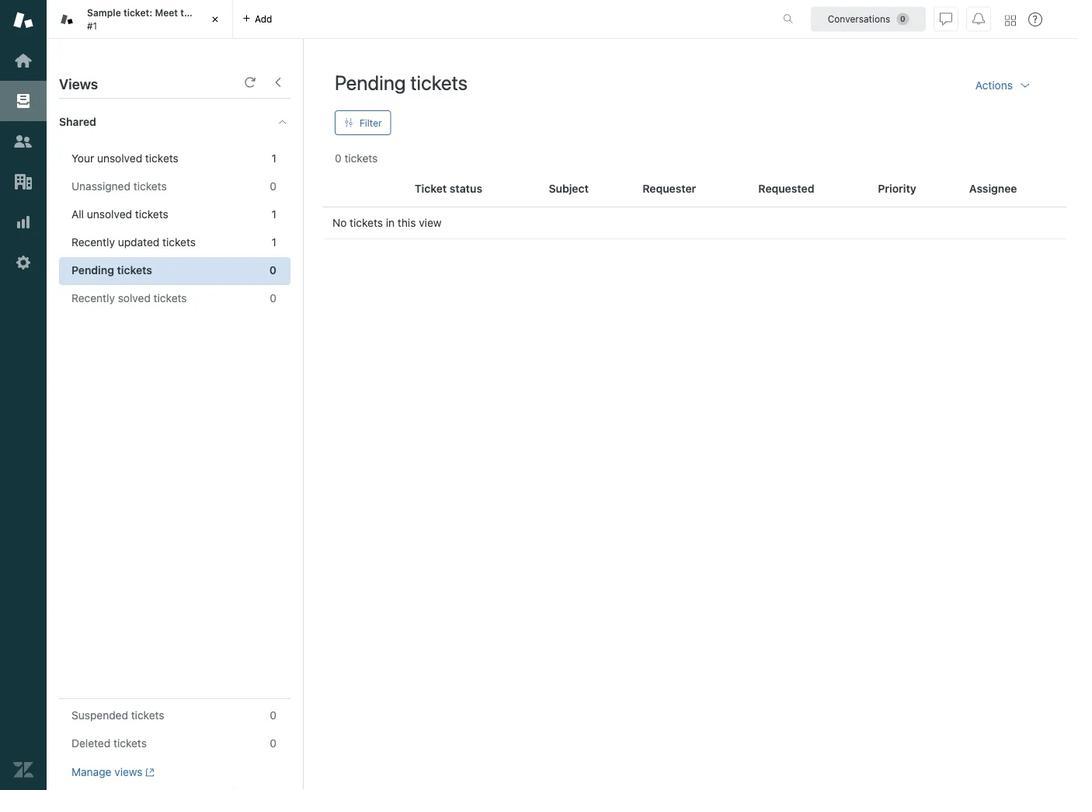 Task type: locate. For each thing, give the bounding box(es) containing it.
0
[[335, 152, 342, 165], [270, 180, 277, 193], [269, 264, 277, 277], [270, 292, 277, 305], [270, 709, 277, 722], [270, 737, 277, 750]]

tab
[[47, 0, 233, 39]]

your unsolved tickets
[[71, 152, 179, 165]]

pending up recently solved tickets
[[71, 264, 114, 277]]

recently down all
[[71, 236, 115, 249]]

0 vertical spatial recently
[[71, 236, 115, 249]]

1
[[272, 152, 277, 165], [272, 208, 277, 221], [272, 236, 277, 249]]

0 for pending tickets
[[269, 264, 277, 277]]

0 vertical spatial 1
[[272, 152, 277, 165]]

zendesk support image
[[13, 10, 33, 30]]

ticket status
[[415, 182, 482, 195]]

tickets right updated
[[162, 236, 196, 249]]

shared heading
[[47, 99, 303, 145]]

filter
[[360, 117, 382, 128]]

close image
[[207, 12, 223, 27]]

actions button
[[963, 70, 1044, 101]]

ticket:
[[123, 7, 152, 18]]

tickets up updated
[[135, 208, 168, 221]]

unsolved for all
[[87, 208, 132, 221]]

tickets up solved
[[117, 264, 152, 277]]

1 vertical spatial pending
[[71, 264, 114, 277]]

get help image
[[1029, 12, 1043, 26]]

zendesk products image
[[1005, 15, 1016, 26]]

the
[[180, 7, 195, 18]]

no
[[332, 216, 347, 229]]

tickets up deleted tickets
[[131, 709, 164, 722]]

pending tickets
[[335, 70, 468, 94], [71, 264, 152, 277]]

tickets
[[410, 70, 468, 94], [145, 152, 179, 165], [344, 152, 378, 165], [133, 180, 167, 193], [135, 208, 168, 221], [350, 216, 383, 229], [162, 236, 196, 249], [117, 264, 152, 277], [154, 292, 187, 305], [131, 709, 164, 722], [113, 737, 147, 750]]

0 vertical spatial pending tickets
[[335, 70, 468, 94]]

notifications image
[[973, 13, 985, 25]]

assignee
[[969, 182, 1017, 195]]

filter button
[[335, 110, 391, 135]]

deleted
[[71, 737, 111, 750]]

unsolved
[[97, 152, 142, 165], [87, 208, 132, 221]]

1 1 from the top
[[272, 152, 277, 165]]

customers image
[[13, 131, 33, 151]]

pending tickets up recently solved tickets
[[71, 264, 152, 277]]

0 vertical spatial pending
[[335, 70, 406, 94]]

pending up filter
[[335, 70, 406, 94]]

tickets down the your unsolved tickets
[[133, 180, 167, 193]]

2 vertical spatial 1
[[272, 236, 277, 249]]

1 for all unsolved tickets
[[272, 208, 277, 221]]

pending
[[335, 70, 406, 94], [71, 264, 114, 277]]

1 vertical spatial 1
[[272, 208, 277, 221]]

2 1 from the top
[[272, 208, 277, 221]]

sample
[[87, 7, 121, 18]]

requested
[[758, 182, 815, 195]]

0 horizontal spatial pending
[[71, 264, 114, 277]]

1 horizontal spatial pending tickets
[[335, 70, 468, 94]]

unassigned tickets
[[71, 180, 167, 193]]

subject
[[549, 182, 589, 195]]

status
[[450, 182, 482, 195]]

deleted tickets
[[71, 737, 147, 750]]

views
[[59, 75, 98, 92]]

tickets right solved
[[154, 292, 187, 305]]

recently
[[71, 236, 115, 249], [71, 292, 115, 305]]

zendesk image
[[13, 760, 33, 780]]

tab containing sample ticket: meet the ticket
[[47, 0, 233, 39]]

updated
[[118, 236, 160, 249]]

recently for recently updated tickets
[[71, 236, 115, 249]]

2 recently from the top
[[71, 292, 115, 305]]

add button
[[233, 0, 282, 38]]

1 vertical spatial recently
[[71, 292, 115, 305]]

ticket
[[198, 7, 224, 18]]

pending tickets up filter
[[335, 70, 468, 94]]

solved
[[118, 292, 151, 305]]

reporting image
[[13, 212, 33, 232]]

tickets left in
[[350, 216, 383, 229]]

conversations
[[828, 14, 891, 24]]

suspended tickets
[[71, 709, 164, 722]]

collapse views pane image
[[272, 76, 284, 89]]

1 vertical spatial unsolved
[[87, 208, 132, 221]]

all unsolved tickets
[[71, 208, 168, 221]]

add
[[255, 14, 272, 24]]

3 1 from the top
[[272, 236, 277, 249]]

organizations image
[[13, 172, 33, 192]]

0 horizontal spatial pending tickets
[[71, 264, 152, 277]]

recently left solved
[[71, 292, 115, 305]]

1 horizontal spatial pending
[[335, 70, 406, 94]]

1 vertical spatial pending tickets
[[71, 264, 152, 277]]

0 vertical spatial unsolved
[[97, 152, 142, 165]]

manage
[[71, 766, 111, 778]]

1 recently from the top
[[71, 236, 115, 249]]

unsolved down unassigned
[[87, 208, 132, 221]]

tickets down filter button
[[344, 152, 378, 165]]

unsolved up unassigned tickets
[[97, 152, 142, 165]]



Task type: vqa. For each thing, say whether or not it's contained in the screenshot.
Buy your trial
no



Task type: describe. For each thing, give the bounding box(es) containing it.
refresh views pane image
[[244, 76, 256, 89]]

tickets down shared "dropdown button"
[[145, 152, 179, 165]]

main element
[[0, 0, 47, 790]]

1 for recently updated tickets
[[272, 236, 277, 249]]

shared button
[[47, 99, 262, 145]]

0 for suspended tickets
[[270, 709, 277, 722]]

manage views link
[[71, 765, 155, 779]]

no tickets in this view
[[332, 216, 442, 229]]

recently updated tickets
[[71, 236, 196, 249]]

0 for recently solved tickets
[[270, 292, 277, 305]]

ticket
[[415, 182, 447, 195]]

views
[[114, 766, 143, 778]]

all
[[71, 208, 84, 221]]

views image
[[13, 91, 33, 111]]

0 for deleted tickets
[[270, 737, 277, 750]]

0 for unassigned tickets
[[270, 180, 277, 193]]

this
[[398, 216, 416, 229]]

button displays agent's chat status as invisible. image
[[940, 13, 952, 25]]

sample ticket: meet the ticket #1
[[87, 7, 224, 31]]

#1
[[87, 20, 97, 31]]

manage views
[[71, 766, 143, 778]]

tickets up views
[[113, 737, 147, 750]]

shared
[[59, 115, 96, 128]]

recently for recently solved tickets
[[71, 292, 115, 305]]

tickets down tabs "tab list"
[[410, 70, 468, 94]]

admin image
[[13, 252, 33, 273]]

1 for your unsolved tickets
[[272, 152, 277, 165]]

actions
[[976, 79, 1013, 92]]

in
[[386, 216, 395, 229]]

get started image
[[13, 50, 33, 71]]

recently solved tickets
[[71, 292, 187, 305]]

(opens in a new tab) image
[[143, 768, 155, 777]]

0 tickets
[[335, 152, 378, 165]]

your
[[71, 152, 94, 165]]

requester
[[643, 182, 696, 195]]

view
[[419, 216, 442, 229]]

unassigned
[[71, 180, 131, 193]]

tabs tab list
[[47, 0, 767, 39]]

suspended
[[71, 709, 128, 722]]

unsolved for your
[[97, 152, 142, 165]]

meet
[[155, 7, 178, 18]]

conversations button
[[811, 7, 926, 31]]

priority
[[878, 182, 916, 195]]



